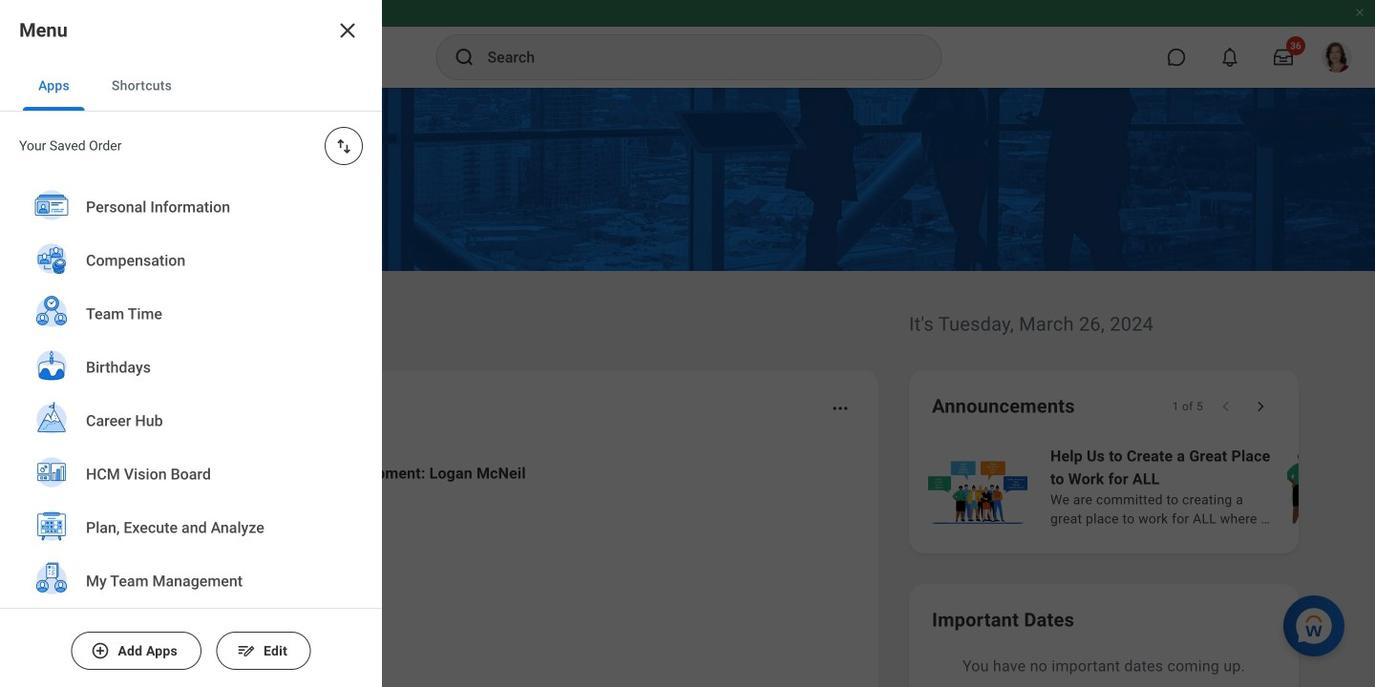 Task type: describe. For each thing, give the bounding box(es) containing it.
chevron right small image
[[1251, 397, 1270, 416]]

chevron left small image
[[1217, 397, 1236, 416]]

inbox large image
[[1274, 48, 1293, 67]]

inbox image
[[127, 576, 156, 605]]



Task type: vqa. For each thing, say whether or not it's contained in the screenshot.
inbox large icon
yes



Task type: locate. For each thing, give the bounding box(es) containing it.
sort image
[[334, 137, 353, 156]]

status
[[1173, 399, 1204, 415]]

search image
[[453, 46, 476, 69]]

close environment banner image
[[1354, 7, 1366, 18]]

plus circle image
[[91, 642, 110, 661]]

tab list
[[0, 61, 382, 112]]

book open image
[[127, 654, 156, 683]]

list
[[0, 181, 382, 688], [925, 443, 1376, 531], [99, 447, 856, 688]]

text edit image
[[237, 642, 256, 661]]

banner
[[0, 0, 1376, 88]]

profile logan mcneil element
[[1311, 36, 1364, 78]]

notifications large image
[[1221, 48, 1240, 67]]

global navigation dialog
[[0, 0, 382, 688]]

main content
[[0, 88, 1376, 688]]

x image
[[336, 19, 359, 42]]



